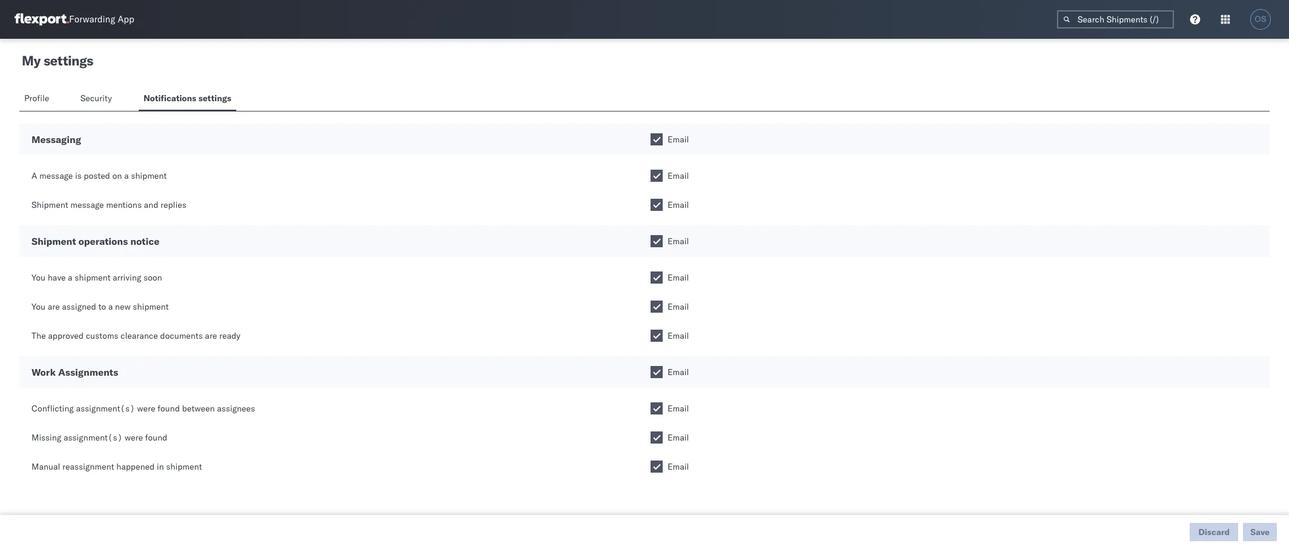 Task type: locate. For each thing, give the bounding box(es) containing it.
security
[[80, 93, 112, 104]]

between
[[182, 403, 215, 414]]

1 you from the top
[[32, 272, 45, 283]]

1 vertical spatial shipment
[[32, 235, 76, 247]]

replies
[[161, 199, 186, 210]]

0 vertical spatial a
[[124, 170, 129, 181]]

were left between
[[137, 403, 155, 414]]

1 horizontal spatial a
[[108, 301, 113, 312]]

email for shipment message mentions and replies
[[668, 199, 689, 210]]

assignment(s) up missing assignment(s) were found
[[76, 403, 135, 414]]

settings right my
[[44, 52, 93, 69]]

happened
[[116, 461, 155, 472]]

notifications settings
[[144, 93, 231, 104]]

conflicting assignment(s) were found between assignees
[[32, 403, 255, 414]]

a right on
[[124, 170, 129, 181]]

reassignment
[[62, 461, 114, 472]]

missing
[[32, 432, 61, 443]]

found up in
[[145, 432, 167, 443]]

ready
[[219, 330, 241, 341]]

3 email from the top
[[668, 199, 689, 210]]

0 vertical spatial shipment
[[32, 199, 68, 210]]

a right to
[[108, 301, 113, 312]]

email for you are assigned to a new shipment
[[668, 301, 689, 312]]

2 shipment from the top
[[32, 235, 76, 247]]

6 email from the top
[[668, 301, 689, 312]]

email
[[668, 134, 689, 145], [668, 170, 689, 181], [668, 199, 689, 210], [668, 236, 689, 247], [668, 272, 689, 283], [668, 301, 689, 312], [668, 330, 689, 341], [668, 367, 689, 378], [668, 403, 689, 414], [668, 432, 689, 443], [668, 461, 689, 472]]

assignments
[[58, 366, 118, 378]]

my settings
[[22, 52, 93, 69]]

shipment down a
[[32, 199, 68, 210]]

work assignments
[[32, 366, 118, 378]]

1 vertical spatial you
[[32, 301, 45, 312]]

you up the
[[32, 301, 45, 312]]

forwarding app
[[69, 14, 134, 25]]

are left the ready
[[205, 330, 217, 341]]

assignment(s)
[[76, 403, 135, 414], [64, 432, 123, 443]]

have
[[48, 272, 66, 283]]

notifications
[[144, 93, 196, 104]]

a right have
[[68, 272, 72, 283]]

were
[[137, 403, 155, 414], [125, 432, 143, 443]]

message down is
[[70, 199, 104, 210]]

are left assigned
[[48, 301, 60, 312]]

you
[[32, 272, 45, 283], [32, 301, 45, 312]]

2 you from the top
[[32, 301, 45, 312]]

a
[[124, 170, 129, 181], [68, 272, 72, 283], [108, 301, 113, 312]]

security button
[[76, 87, 119, 111]]

0 vertical spatial settings
[[44, 52, 93, 69]]

conflicting
[[32, 403, 74, 414]]

settings right notifications
[[198, 93, 231, 104]]

found left between
[[158, 403, 180, 414]]

9 email from the top
[[668, 403, 689, 414]]

new
[[115, 301, 131, 312]]

1 vertical spatial found
[[145, 432, 167, 443]]

email for conflicting assignment(s) were found between assignees
[[668, 403, 689, 414]]

you left have
[[32, 272, 45, 283]]

1 vertical spatial settings
[[198, 93, 231, 104]]

8 email from the top
[[668, 367, 689, 378]]

were for missing
[[125, 432, 143, 443]]

shipment
[[131, 170, 167, 181], [75, 272, 111, 283], [133, 301, 169, 312], [166, 461, 202, 472]]

10 email from the top
[[668, 432, 689, 443]]

0 horizontal spatial settings
[[44, 52, 93, 69]]

to
[[98, 301, 106, 312]]

shipment right new
[[133, 301, 169, 312]]

messaging
[[32, 133, 81, 145]]

arriving
[[113, 272, 141, 283]]

are
[[48, 301, 60, 312], [205, 330, 217, 341]]

assigned
[[62, 301, 96, 312]]

0 vertical spatial message
[[39, 170, 73, 181]]

shipment right in
[[166, 461, 202, 472]]

you have a shipment arriving soon
[[32, 272, 162, 283]]

email for messaging
[[668, 134, 689, 145]]

7 email from the top
[[668, 330, 689, 341]]

clearance
[[121, 330, 158, 341]]

1 email from the top
[[668, 134, 689, 145]]

shipment message mentions and replies
[[32, 199, 186, 210]]

assignment(s) up reassignment
[[64, 432, 123, 443]]

settings
[[44, 52, 93, 69], [198, 93, 231, 104]]

settings inside notifications settings button
[[198, 93, 231, 104]]

5 email from the top
[[668, 272, 689, 283]]

message
[[39, 170, 73, 181], [70, 199, 104, 210]]

1 vertical spatial were
[[125, 432, 143, 443]]

shipment up you are assigned to a new shipment
[[75, 272, 111, 283]]

1 vertical spatial a
[[68, 272, 72, 283]]

a message is posted on a shipment
[[32, 170, 167, 181]]

the
[[32, 330, 46, 341]]

my
[[22, 52, 41, 69]]

shipment
[[32, 199, 68, 210], [32, 235, 76, 247]]

os
[[1255, 15, 1267, 24]]

2 email from the top
[[668, 170, 689, 181]]

shipment for shipment message mentions and replies
[[32, 199, 68, 210]]

message right a
[[39, 170, 73, 181]]

1 horizontal spatial settings
[[198, 93, 231, 104]]

0 vertical spatial were
[[137, 403, 155, 414]]

documents
[[160, 330, 203, 341]]

4 email from the top
[[668, 236, 689, 247]]

1 shipment from the top
[[32, 199, 68, 210]]

were for conflicting
[[137, 403, 155, 414]]

11 email from the top
[[668, 461, 689, 472]]

shipment up have
[[32, 235, 76, 247]]

0 vertical spatial found
[[158, 403, 180, 414]]

1 vertical spatial assignment(s)
[[64, 432, 123, 443]]

email for shipment operations notice
[[668, 236, 689, 247]]

email for a message is posted on a shipment
[[668, 170, 689, 181]]

None checkbox
[[651, 170, 663, 182], [651, 301, 663, 313], [651, 330, 663, 342], [651, 402, 663, 415], [651, 461, 663, 473], [651, 170, 663, 182], [651, 301, 663, 313], [651, 330, 663, 342], [651, 402, 663, 415], [651, 461, 663, 473]]

were up happened
[[125, 432, 143, 443]]

0 vertical spatial you
[[32, 272, 45, 283]]

None checkbox
[[651, 133, 663, 145], [651, 199, 663, 211], [651, 235, 663, 247], [651, 272, 663, 284], [651, 366, 663, 378], [651, 432, 663, 444], [651, 133, 663, 145], [651, 199, 663, 211], [651, 235, 663, 247], [651, 272, 663, 284], [651, 366, 663, 378], [651, 432, 663, 444]]

1 horizontal spatial are
[[205, 330, 217, 341]]

message for a
[[39, 170, 73, 181]]

notifications settings button
[[139, 87, 236, 111]]

Search Shipments (/) text field
[[1058, 10, 1175, 28]]

posted
[[84, 170, 110, 181]]

1 vertical spatial message
[[70, 199, 104, 210]]

message for shipment
[[70, 199, 104, 210]]

found
[[158, 403, 180, 414], [145, 432, 167, 443]]

0 vertical spatial are
[[48, 301, 60, 312]]

0 vertical spatial assignment(s)
[[76, 403, 135, 414]]



Task type: vqa. For each thing, say whether or not it's contained in the screenshot.
The approved customs clearance documents are ready
yes



Task type: describe. For each thing, give the bounding box(es) containing it.
a
[[32, 170, 37, 181]]

you for you have a shipment arriving soon
[[32, 272, 45, 283]]

profile button
[[19, 87, 56, 111]]

shipment up and
[[131, 170, 167, 181]]

settings for notifications settings
[[198, 93, 231, 104]]

shipment operations notice
[[32, 235, 159, 247]]

app
[[118, 14, 134, 25]]

assignment(s) for conflicting
[[76, 403, 135, 414]]

2 vertical spatial a
[[108, 301, 113, 312]]

email for work assignments
[[668, 367, 689, 378]]

found for conflicting assignment(s) were found between assignees
[[158, 403, 180, 414]]

manual
[[32, 461, 60, 472]]

flexport. image
[[15, 13, 69, 25]]

work
[[32, 366, 56, 378]]

email for manual reassignment happened in shipment
[[668, 461, 689, 472]]

assignees
[[217, 403, 255, 414]]

email for missing assignment(s) were found
[[668, 432, 689, 443]]

notice
[[130, 235, 159, 247]]

approved
[[48, 330, 84, 341]]

you are assigned to a new shipment
[[32, 301, 169, 312]]

operations
[[78, 235, 128, 247]]

is
[[75, 170, 82, 181]]

customs
[[86, 330, 118, 341]]

settings for my settings
[[44, 52, 93, 69]]

you for you are assigned to a new shipment
[[32, 301, 45, 312]]

forwarding app link
[[15, 13, 134, 25]]

forwarding
[[69, 14, 115, 25]]

soon
[[144, 272, 162, 283]]

mentions
[[106, 199, 142, 210]]

missing assignment(s) were found
[[32, 432, 167, 443]]

shipment for shipment operations notice
[[32, 235, 76, 247]]

2 horizontal spatial a
[[124, 170, 129, 181]]

manual reassignment happened in shipment
[[32, 461, 202, 472]]

assignment(s) for missing
[[64, 432, 123, 443]]

in
[[157, 461, 164, 472]]

email for you have a shipment arriving soon
[[668, 272, 689, 283]]

profile
[[24, 93, 49, 104]]

0 horizontal spatial a
[[68, 272, 72, 283]]

the approved customs clearance documents are ready
[[32, 330, 241, 341]]

and
[[144, 199, 158, 210]]

0 horizontal spatial are
[[48, 301, 60, 312]]

1 vertical spatial are
[[205, 330, 217, 341]]

os button
[[1247, 5, 1275, 33]]

found for missing assignment(s) were found
[[145, 432, 167, 443]]

on
[[112, 170, 122, 181]]

email for the approved customs clearance documents are ready
[[668, 330, 689, 341]]



